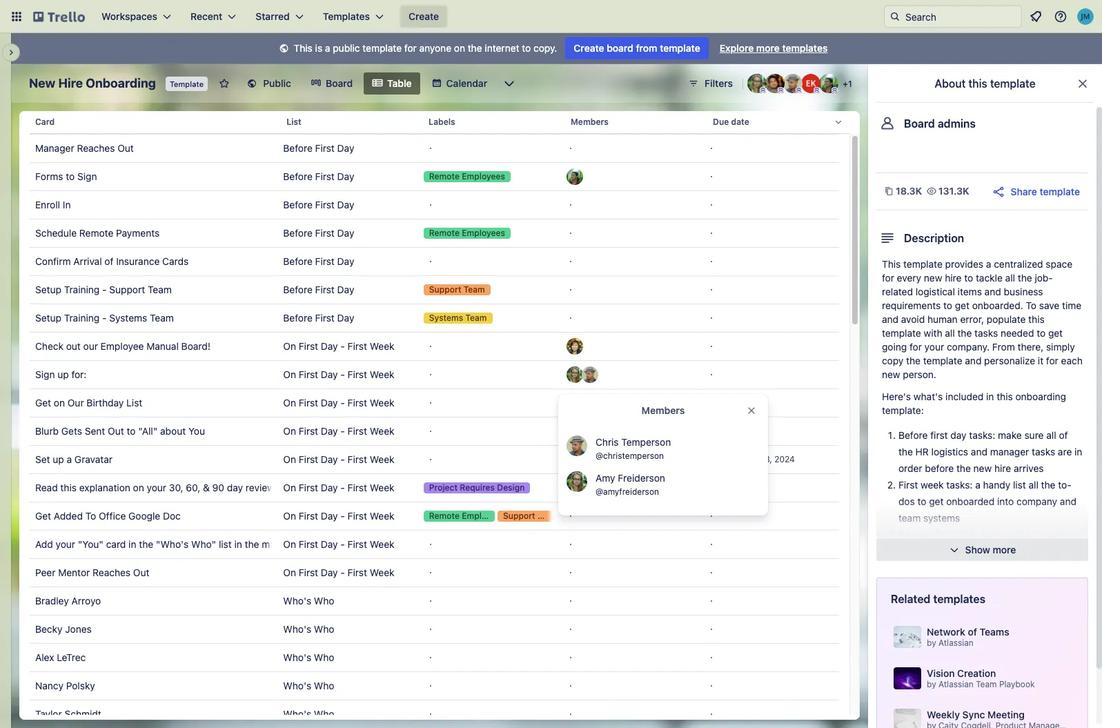 Task type: locate. For each thing, give the bounding box(es) containing it.
8 on from the top
[[283, 539, 296, 550]]

support down insurance
[[109, 284, 145, 296]]

apr
[[744, 454, 758, 465]]

systems team button
[[418, 305, 559, 332]]

1 horizontal spatial new
[[925, 272, 943, 284]]

1 vertical spatial priscilla parjet (priscillaparjet) image
[[567, 395, 584, 412]]

7 on first day - first week from the top
[[283, 539, 395, 550]]

color: green, title: "remote employees" element down labels
[[424, 171, 511, 182]]

7 on from the top
[[283, 510, 296, 522]]

add
[[35, 539, 53, 550]]

who's for becky jones
[[283, 624, 312, 635]]

0 notifications image
[[1028, 8, 1045, 25]]

space
[[1046, 258, 1073, 270]]

this member is an admin of this workspace. image
[[760, 87, 767, 93], [778, 87, 784, 93], [796, 87, 802, 93], [832, 87, 838, 93]]

sign down the check
[[35, 369, 55, 381]]

learn
[[972, 546, 994, 557]]

templates down they'll
[[934, 593, 986, 606]]

row containing alex letrec
[[30, 644, 840, 673]]

- inside setup training - systems team link
[[102, 312, 107, 324]]

team up systems team "button"
[[464, 285, 485, 295]]

of inside before first day tasks: make sure all of the hr logistics and manager tasks are in order before the new hire arrives first week tasks: a handy list all the to- dos to get onboarded into company and team systems who's who list: help the newbie orient themselves and learn all about the key people they'll encounter at work
[[1060, 430, 1069, 441]]

30,
[[169, 482, 183, 494]]

who's who for alex letrec
[[283, 652, 335, 664]]

0 vertical spatial create
[[409, 10, 439, 22]]

simply
[[1047, 341, 1076, 353]]

1 vertical spatial day
[[227, 482, 243, 494]]

priscilla parjet (priscillaparjet) image left the +
[[820, 74, 839, 93]]

week for get added to office google doc
[[370, 510, 395, 522]]

board right trello
[[431, 539, 458, 550]]

vision creation by atlassian team playbook
[[927, 668, 1036, 690]]

0 vertical spatial day
[[951, 430, 967, 441]]

1 vertical spatial by
[[927, 679, 937, 690]]

14 row from the top
[[30, 474, 840, 503]]

0 vertical spatial hire
[[946, 272, 962, 284]]

before for schedule remote payments
[[283, 227, 313, 239]]

-
[[102, 284, 107, 296], [102, 312, 107, 324], [341, 340, 345, 352], [341, 369, 345, 381], [341, 397, 345, 409], [341, 425, 345, 437], [341, 454, 345, 465], [341, 482, 345, 494], [341, 510, 345, 522], [341, 539, 345, 550], [341, 567, 345, 579]]

1 horizontal spatial chris temperson (christemperson) image
[[784, 74, 803, 93]]

color: orange, title: "support team" element up systems team
[[424, 285, 491, 296]]

- for blurb gets sent out to "all" about you
[[341, 425, 345, 437]]

customize views image
[[503, 77, 517, 90]]

a inside before first day tasks: make sure all of the hr logistics and manager tasks are in order before the new hire arrives first week tasks: a handy list all the to- dos to get onboarded into company and team systems who's who list: help the newbie orient themselves and learn all about the key people they'll encounter at work
[[976, 479, 981, 491]]

color: orange, title: "support team" element
[[424, 285, 491, 296], [498, 511, 559, 522]]

0 horizontal spatial hire
[[946, 272, 962, 284]]

a left the gravatar
[[67, 454, 72, 465]]

team up manual
[[150, 312, 174, 324]]

4 this member is an admin of this workspace. image from the left
[[832, 87, 838, 93]]

remote up support team
[[429, 228, 460, 238]]

0 horizontal spatial to
[[85, 510, 96, 522]]

4 week from the top
[[370, 425, 395, 437]]

all down centralized
[[1006, 272, 1016, 284]]

2 atlassian from the top
[[939, 679, 974, 690]]

forms
[[35, 171, 63, 182]]

up right set
[[53, 454, 64, 465]]

2 this member is an admin of this workspace. image from the left
[[778, 87, 784, 93]]

team inside button
[[464, 285, 485, 295]]

1 color: green, title: "remote employees" element from the top
[[424, 171, 511, 182]]

list down the arrives on the bottom of the page
[[1014, 479, 1027, 491]]

1 on from the top
[[283, 340, 296, 352]]

read this explanation on your 30, 60, & 90 day review. link
[[35, 474, 277, 502]]

set up a gravatar
[[35, 454, 113, 465]]

to up items
[[965, 272, 974, 284]]

this member is an admin of this workspace. image
[[814, 87, 820, 93]]

weekly sync meeting
[[927, 709, 1025, 721]]

0 vertical spatial new
[[29, 76, 55, 90]]

get on our birthday list link
[[35, 389, 272, 417]]

10 row from the top
[[30, 360, 840, 389]]

0 vertical spatial color: green, title: "remote employees" element
[[424, 171, 511, 182]]

2 vertical spatial your
[[56, 539, 75, 550]]

table containing manager reaches out
[[19, 106, 860, 729]]

3 on first day - first week from the top
[[283, 397, 395, 409]]

becky jones link
[[35, 616, 272, 644]]

5 on from the top
[[283, 454, 296, 465]]

2 horizontal spatial on
[[454, 42, 465, 54]]

2 row from the top
[[30, 134, 840, 163]]

training down arrival
[[64, 284, 100, 296]]

explore more templates link
[[712, 37, 837, 59]]

0 horizontal spatial day
[[227, 482, 243, 494]]

onboarding right hire
[[86, 76, 156, 90]]

7 row from the top
[[30, 276, 840, 305]]

support inside button
[[429, 285, 462, 295]]

systems
[[109, 312, 147, 324], [429, 313, 464, 323]]

2 horizontal spatial new
[[974, 463, 992, 474]]

0 vertical spatial amy freiderson (amyfreiderson) image
[[567, 367, 584, 383]]

day for check out our employee manual board!
[[321, 340, 338, 352]]

setup for setup training - systems team
[[35, 312, 61, 324]]

day for setup training - support team
[[337, 284, 355, 296]]

team inside "button"
[[466, 313, 487, 323]]

labels button
[[423, 106, 566, 139]]

card
[[35, 117, 55, 127]]

related templates
[[892, 593, 986, 606]]

list down public
[[287, 117, 302, 127]]

3 week from the top
[[370, 397, 395, 409]]

reaches down card
[[93, 567, 131, 579]]

remote employees button down labels button
[[418, 163, 559, 191]]

0 vertical spatial employees
[[462, 171, 505, 182]]

1 horizontal spatial more
[[993, 544, 1017, 556]]

6 on first day - first week from the top
[[283, 510, 395, 522]]

on for get added to office google doc
[[283, 510, 296, 522]]

1 vertical spatial templates
[[934, 593, 986, 606]]

about this template
[[935, 77, 1036, 90]]

on first day - first week for peer mentor reaches out
[[283, 567, 395, 579]]

this up every
[[883, 258, 901, 270]]

enroll in link
[[35, 191, 272, 219]]

before first day for schedule remote payments
[[283, 227, 355, 239]]

a
[[325, 42, 330, 54], [987, 258, 992, 270], [67, 454, 72, 465], [976, 479, 981, 491]]

0 horizontal spatial board
[[326, 77, 353, 89]]

0 horizontal spatial new
[[29, 76, 55, 90]]

this inside "here's what's included in this onboarding template:"
[[997, 391, 1014, 403]]

7 week from the top
[[370, 510, 395, 522]]

1 week from the top
[[370, 340, 395, 352]]

before for enroll in
[[283, 199, 313, 211]]

5 who's from the top
[[283, 709, 312, 720]]

google
[[129, 510, 160, 522]]

17 row from the top
[[30, 559, 840, 588]]

row containing manager reaches out
[[30, 134, 840, 163]]

forms to sign
[[35, 171, 97, 182]]

remote employees down labels
[[429, 171, 505, 182]]

1 horizontal spatial your
[[147, 482, 166, 494]]

about inside "link"
[[160, 425, 186, 437]]

more for show
[[993, 544, 1017, 556]]

reaches
[[77, 142, 115, 154], [93, 567, 131, 579]]

to left 'office'
[[85, 510, 96, 522]]

weekly sync meeting link
[[892, 706, 1075, 729]]

sign down manager reaches out
[[77, 171, 97, 182]]

your inside this template provides a centralized space for every new hire to tackle all the job- related logistical items and business requirements to get onboarded. to save time and avoid human error, populate this template with all the tasks needed to get going for your company. from there, simply copy the template and personalize it for each new person.
[[925, 341, 945, 353]]

members up priscilla parjet (priscillaparjet) icon
[[571, 117, 609, 127]]

new
[[29, 76, 55, 90], [356, 539, 376, 550]]

board for board admins
[[905, 117, 936, 130]]

day for add your "you" card in the "who's who" list in the main onboarding for new hires trello board
[[321, 539, 338, 550]]

3 who's from the top
[[283, 652, 312, 664]]

8 on first day - first week from the top
[[283, 567, 395, 579]]

more for explore
[[757, 42, 780, 54]]

up
[[58, 369, 69, 381], [53, 454, 64, 465]]

onboarding inside board name text box
[[86, 76, 156, 90]]

1 horizontal spatial day
[[951, 430, 967, 441]]

2 training from the top
[[64, 312, 100, 324]]

this member is an admin of this workspace. image left this member is an admin of this workspace. image
[[796, 87, 802, 93]]

16 row from the top
[[30, 530, 840, 559]]

before for forms to sign
[[283, 171, 313, 182]]

0 horizontal spatial on
[[54, 397, 65, 409]]

2 week from the top
[[370, 369, 395, 381]]

5 before first day from the top
[[283, 256, 355, 267]]

share template button
[[992, 184, 1081, 199]]

1 horizontal spatial priscilla parjet (priscillaparjet) image
[[820, 74, 839, 93]]

day for confirm arrival of insurance cards
[[337, 256, 355, 267]]

day right 90
[[227, 482, 243, 494]]

systems up check out our employee manual board!
[[109, 312, 147, 324]]

4 row from the top
[[30, 191, 840, 220]]

1 vertical spatial up
[[53, 454, 64, 465]]

week for check out our employee manual board!
[[370, 340, 395, 352]]

before first day tasks: make sure all of the hr logistics and manager tasks are in order before the new hire arrives first week tasks: a handy list all the to- dos to get onboarded into company and team systems who's who list: help the newbie orient themselves and learn all about the key people they'll encounter at work
[[899, 430, 1083, 574]]

who for letrec
[[314, 652, 335, 664]]

2 horizontal spatial board
[[905, 117, 936, 130]]

12 row from the top
[[30, 417, 840, 446]]

day
[[337, 142, 355, 154], [337, 171, 355, 182], [337, 199, 355, 211], [337, 227, 355, 239], [337, 256, 355, 267], [337, 284, 355, 296], [337, 312, 355, 324], [321, 340, 338, 352], [321, 369, 338, 381], [321, 397, 338, 409], [321, 425, 338, 437], [321, 454, 338, 465], [321, 482, 338, 494], [321, 510, 338, 522], [321, 539, 338, 550], [321, 567, 338, 579]]

the up show more
[[992, 529, 1007, 541]]

3 row from the top
[[30, 162, 840, 191]]

systems inside "button"
[[429, 313, 464, 323]]

template right public
[[363, 42, 402, 54]]

1 vertical spatial hire
[[995, 463, 1012, 474]]

primary element
[[0, 0, 1103, 33]]

on for add your "you" card in the "who's who" list in the main onboarding for new hires trello board
[[283, 539, 296, 550]]

3 on from the top
[[283, 397, 296, 409]]

add your "you" card in the "who's who" list in the main onboarding for new hires trello board
[[35, 539, 458, 550]]

6 before first day from the top
[[283, 284, 355, 296]]

22 row from the top
[[30, 700, 840, 729]]

going
[[883, 341, 908, 353]]

project
[[429, 483, 458, 493]]

get down week on the bottom
[[930, 496, 944, 508]]

support up systems team
[[429, 285, 462, 295]]

out for sent
[[108, 425, 124, 437]]

training inside setup training - systems team link
[[64, 312, 100, 324]]

systems team
[[429, 313, 487, 323]]

0 vertical spatial chris temperson (christemperson) image
[[784, 74, 803, 93]]

new left hire
[[29, 76, 55, 90]]

on first day - first week for check out our employee manual board!
[[283, 340, 395, 352]]

4 who's who from the top
[[283, 680, 335, 692]]

your inside "link"
[[56, 539, 75, 550]]

2 amy freiderson (amyfreiderson) image from the top
[[567, 472, 588, 492]]

- inside setup training - support team link
[[102, 284, 107, 296]]

letrec
[[57, 652, 86, 664]]

on for peer mentor reaches out
[[283, 567, 296, 579]]

office
[[99, 510, 126, 522]]

0 horizontal spatial create
[[409, 10, 439, 22]]

week for set up a gravatar
[[370, 454, 395, 465]]

who for arroyo
[[314, 595, 335, 607]]

row containing set up a gravatar
[[30, 445, 840, 474]]

before first day
[[283, 142, 355, 154], [283, 171, 355, 182], [283, 199, 355, 211], [283, 227, 355, 239], [283, 256, 355, 267], [283, 284, 355, 296], [283, 312, 355, 324]]

labels
[[429, 117, 456, 127]]

1 vertical spatial more
[[993, 544, 1017, 556]]

5 who's who from the top
[[283, 709, 335, 720]]

nancy
[[35, 680, 64, 692]]

amy freiderson (amyfreiderson) image down samantha pivlot (samanthapivlot) image
[[567, 367, 584, 383]]

20 row from the top
[[30, 644, 840, 673]]

birthday
[[87, 397, 124, 409]]

new
[[925, 272, 943, 284], [883, 369, 901, 381], [974, 463, 992, 474]]

chris temperson (christemperson) image down samantha pivlot (samanthapivlot) image
[[582, 367, 599, 383]]

setup
[[35, 284, 61, 296], [35, 312, 61, 324]]

day for forms to sign
[[337, 171, 355, 182]]

manager reaches out
[[35, 142, 134, 154]]

on first day - first week for blurb gets sent out to "all" about you
[[283, 425, 395, 437]]

employees up support team button
[[462, 228, 505, 238]]

schedule
[[35, 227, 77, 239]]

the left main
[[245, 539, 259, 550]]

19 row from the top
[[30, 615, 840, 644]]

9 row from the top
[[30, 332, 840, 361]]

included
[[946, 391, 984, 403]]

who's for alex letrec
[[283, 652, 312, 664]]

3 employees from the top
[[462, 511, 505, 521]]

color: green, title: "remote employees" element up support team
[[424, 228, 511, 239]]

into
[[998, 496, 1015, 508]]

1 amy freiderson (amyfreiderson) image from the top
[[567, 367, 584, 383]]

and down company. at the right of the page
[[966, 355, 982, 367]]

added
[[54, 510, 83, 522]]

on first day - first week for sign up for:
[[283, 369, 395, 381]]

remote employees up support team
[[429, 228, 505, 238]]

1 horizontal spatial support
[[429, 285, 462, 295]]

6 week from the top
[[370, 482, 395, 494]]

this inside row
[[60, 482, 77, 494]]

board
[[326, 77, 353, 89], [905, 117, 936, 130], [431, 539, 458, 550]]

amy freiderson (amyfreiderson) image
[[748, 74, 767, 93]]

table
[[19, 106, 860, 729]]

1 row from the top
[[30, 106, 850, 139]]

more inside 'link'
[[757, 42, 780, 54]]

gravatar
[[75, 454, 113, 465]]

new inside board name text box
[[29, 76, 55, 90]]

1 horizontal spatial this
[[883, 258, 901, 270]]

employees
[[462, 171, 505, 182], [462, 228, 505, 238], [462, 511, 505, 521]]

employees down labels button
[[462, 171, 505, 182]]

for inside "link"
[[341, 539, 353, 550]]

0 vertical spatial board
[[326, 77, 353, 89]]

1 remote employees from the top
[[429, 171, 505, 182]]

5 on first day - first week from the top
[[283, 454, 395, 465]]

create for create board from template
[[574, 42, 605, 54]]

it
[[1039, 355, 1044, 367]]

to inside this template provides a centralized space for every new hire to tackle all the job- related logistical items and business requirements to get onboarded. to save time and avoid human error, populate this template with all the tasks needed to get going for your company. from there, simply copy the template and personalize it for each new person.
[[1027, 300, 1037, 311]]

1 horizontal spatial systems
[[429, 313, 464, 323]]

amy freiderson (amyfreiderson) image
[[567, 367, 584, 383], [567, 472, 588, 492]]

template right from
[[660, 42, 701, 54]]

1 this member is an admin of this workspace. image from the left
[[760, 87, 767, 93]]

0 horizontal spatial about
[[160, 425, 186, 437]]

1 vertical spatial tasks
[[1032, 446, 1056, 458]]

this inside this template provides a centralized space for every new hire to tackle all the job- related logistical items and business requirements to get onboarded. to save time and avoid human error, populate this template with all the tasks needed to get going for your company. from there, simply copy the template and personalize it for each new person.
[[883, 258, 901, 270]]

0 horizontal spatial tasks
[[975, 327, 999, 339]]

list inside button
[[287, 117, 302, 127]]

color: green, title: "remote employees" element for schedule remote payments
[[424, 228, 511, 239]]

tasks inside before first day tasks: make sure all of the hr logistics and manager tasks are in order before the new hire arrives first week tasks: a handy list all the to- dos to get onboarded into company and team systems who's who list: help the newbie orient themselves and learn all about the key people they'll encounter at work
[[1032, 446, 1056, 458]]

out up bradley arroyo link
[[133, 567, 149, 579]]

more inside "button"
[[993, 544, 1017, 556]]

1 vertical spatial out
[[108, 425, 124, 437]]

explore
[[720, 42, 754, 54]]

1 vertical spatial to
[[85, 510, 96, 522]]

board left admins
[[905, 117, 936, 130]]

1 who's from the top
[[283, 595, 312, 607]]

on first day - first week for set up a gravatar
[[283, 454, 395, 465]]

0 vertical spatial remote employees button
[[418, 163, 559, 191]]

get down items
[[956, 300, 970, 311]]

week for peer mentor reaches out
[[370, 567, 395, 579]]

2 get from the top
[[35, 510, 51, 522]]

to
[[1027, 300, 1037, 311], [85, 510, 96, 522]]

2 who's from the top
[[283, 624, 312, 635]]

this right read
[[60, 482, 77, 494]]

2 remote employees button from the top
[[418, 220, 559, 247]]

this is a public template for anyone on the internet to copy.
[[294, 42, 558, 54]]

create for create
[[409, 10, 439, 22]]

0 horizontal spatial list
[[219, 539, 232, 550]]

row containing confirm arrival of insurance cards
[[30, 247, 840, 276]]

row containing read this explanation on your 30, 60, & 90 day review.
[[30, 474, 840, 503]]

this right about
[[969, 77, 988, 90]]

provides
[[946, 258, 984, 270]]

5 week from the top
[[370, 454, 395, 465]]

9 week from the top
[[370, 567, 395, 579]]

of inside network of teams by atlassian
[[969, 626, 978, 638]]

1 employees from the top
[[462, 171, 505, 182]]

1 horizontal spatial about
[[1009, 546, 1035, 557]]

row
[[30, 106, 850, 139], [30, 134, 840, 163], [30, 162, 840, 191], [30, 191, 840, 220], [30, 219, 840, 248], [30, 247, 840, 276], [30, 276, 840, 305], [30, 304, 840, 333], [30, 332, 840, 361], [30, 360, 840, 389], [30, 389, 840, 418], [30, 417, 840, 446], [30, 445, 840, 474], [30, 474, 840, 503], [30, 502, 840, 531], [30, 530, 840, 559], [30, 559, 840, 588], [30, 587, 840, 616], [30, 615, 840, 644], [30, 644, 840, 673], [30, 672, 840, 701], [30, 700, 840, 729]]

0 vertical spatial your
[[925, 341, 945, 353]]

table link
[[364, 73, 420, 95]]

0 vertical spatial setup
[[35, 284, 61, 296]]

team down project requires design button
[[538, 511, 559, 521]]

this left is
[[294, 42, 313, 54]]

0 vertical spatial training
[[64, 284, 100, 296]]

in inside "here's what's included in this onboarding template:"
[[987, 391, 995, 403]]

2 before first day from the top
[[283, 171, 355, 182]]

team inside vision creation by atlassian team playbook
[[977, 679, 998, 690]]

this member is an admin of this workspace. image left the +
[[832, 87, 838, 93]]

list inside before first day tasks: make sure all of the hr logistics and manager tasks are in order before the new hire arrives first week tasks: a handy list all the to- dos to get onboarded into company and team systems who's who list: help the newbie orient themselves and learn all about the key people they'll encounter at work
[[1014, 479, 1027, 491]]

1 vertical spatial list
[[219, 539, 232, 550]]

1 horizontal spatial list
[[1014, 479, 1027, 491]]

1 vertical spatial remote employees
[[429, 228, 505, 238]]

0 vertical spatial onboarding
[[86, 76, 156, 90]]

to left ""all""
[[127, 425, 136, 437]]

15 row from the top
[[30, 502, 840, 531]]

3 before first day from the top
[[283, 199, 355, 211]]

workspaces
[[102, 10, 157, 22]]

1 horizontal spatial members
[[642, 405, 685, 416]]

out down card button
[[118, 142, 134, 154]]

work
[[1021, 562, 1042, 574]]

2 vertical spatial new
[[974, 463, 992, 474]]

with
[[924, 327, 943, 339]]

2 remote employees from the top
[[429, 228, 505, 238]]

your down the with
[[925, 341, 945, 353]]

who
[[929, 529, 950, 541], [314, 595, 335, 607], [314, 624, 335, 635], [314, 652, 335, 664], [314, 680, 335, 692], [314, 709, 335, 720]]

9 on from the top
[[283, 567, 296, 579]]

2 by from the top
[[927, 679, 937, 690]]

your left '30,'
[[147, 482, 166, 494]]

who's who
[[283, 595, 335, 607], [283, 624, 335, 635], [283, 652, 335, 664], [283, 680, 335, 692], [283, 709, 335, 720]]

3 this member is an admin of this workspace. image from the left
[[796, 87, 802, 93]]

from
[[636, 42, 658, 54]]

21 row from the top
[[30, 672, 840, 701]]

enroll
[[35, 199, 60, 211]]

1 get from the top
[[35, 397, 51, 409]]

setup inside setup training - support team link
[[35, 284, 61, 296]]

up for for:
[[58, 369, 69, 381]]

8 row from the top
[[30, 304, 840, 333]]

color: orange, title: "support team" element down design
[[498, 511, 559, 522]]

0 horizontal spatial list
[[126, 397, 142, 409]]

explore more templates
[[720, 42, 828, 54]]

on first day - first week for get added to office google doc
[[283, 510, 395, 522]]

1 vertical spatial about
[[1009, 546, 1035, 557]]

color: orange, title: "support team" element inside support team button
[[424, 285, 491, 296]]

by up the vision
[[927, 638, 937, 648]]

atlassian up weekly
[[939, 679, 974, 690]]

1 horizontal spatial of
[[969, 626, 978, 638]]

0 horizontal spatial more
[[757, 42, 780, 54]]

filters
[[705, 77, 733, 89]]

star or unstar board image
[[219, 78, 230, 89]]

your
[[925, 341, 945, 353], [147, 482, 166, 494], [56, 539, 75, 550]]

2 vertical spatial board
[[431, 539, 458, 550]]

remote employees button for schedule remote payments
[[418, 220, 559, 247]]

out inside "link"
[[108, 425, 124, 437]]

1 vertical spatial of
[[1060, 430, 1069, 441]]

1 who's who from the top
[[283, 595, 335, 607]]

create inside button
[[409, 10, 439, 22]]

1 before first day from the top
[[283, 142, 355, 154]]

before first day for confirm arrival of insurance cards
[[283, 256, 355, 267]]

3 color: green, title: "remote employees" element from the top
[[424, 511, 505, 522]]

hire down provides at top
[[946, 272, 962, 284]]

0 vertical spatial of
[[105, 256, 114, 267]]

1 on first day - first week from the top
[[283, 340, 395, 352]]

template:
[[883, 405, 925, 416]]

create up this is a public template for anyone on the internet to copy.
[[409, 10, 439, 22]]

1 horizontal spatial to
[[1027, 300, 1037, 311]]

in right are
[[1075, 446, 1083, 458]]

support down design
[[503, 511, 536, 521]]

our
[[68, 397, 84, 409]]

1 training from the top
[[64, 284, 100, 296]]

11 row from the top
[[30, 389, 840, 418]]

time
[[1063, 300, 1082, 311]]

5 row from the top
[[30, 219, 840, 248]]

1 atlassian from the top
[[939, 638, 974, 648]]

1 horizontal spatial onboarding
[[286, 539, 338, 550]]

remote employees
[[429, 171, 505, 182], [429, 228, 505, 238]]

0 horizontal spatial of
[[105, 256, 114, 267]]

0 vertical spatial list
[[1014, 479, 1027, 491]]

1 vertical spatial employees
[[462, 228, 505, 238]]

0 vertical spatial out
[[118, 142, 134, 154]]

close popover image
[[747, 405, 758, 416]]

2 horizontal spatial of
[[1060, 430, 1069, 441]]

systems down support team
[[429, 313, 464, 323]]

board for board
[[326, 77, 353, 89]]

here's
[[883, 391, 912, 403]]

team left 'playbook'
[[977, 679, 998, 690]]

to up human
[[944, 300, 953, 311]]

2 on first day - first week from the top
[[283, 369, 395, 381]]

hires
[[378, 539, 402, 550]]

members up temperson
[[642, 405, 685, 416]]

1 vertical spatial this
[[883, 258, 901, 270]]

4 on first day - first week from the top
[[283, 425, 395, 437]]

on first day - first week for get on our birthday list
[[283, 397, 395, 409]]

needed
[[1001, 327, 1035, 339]]

8 week from the top
[[370, 539, 395, 550]]

0 horizontal spatial templates
[[783, 42, 828, 54]]

of left teams
[[969, 626, 978, 638]]

- for peer mentor reaches out
[[341, 567, 345, 579]]

2 color: green, title: "remote employees" element from the top
[[424, 228, 511, 239]]

0 horizontal spatial systems
[[109, 312, 147, 324]]

0 horizontal spatial get
[[930, 496, 944, 508]]

to down business
[[1027, 300, 1037, 311]]

hire up handy
[[995, 463, 1012, 474]]

2 employees from the top
[[462, 228, 505, 238]]

color: green, title: "remote employees" element for forms to sign
[[424, 171, 511, 182]]

1 vertical spatial training
[[64, 312, 100, 324]]

new down copy
[[883, 369, 901, 381]]

who's who for becky jones
[[283, 624, 335, 635]]

sm image
[[277, 42, 291, 56]]

template inside button
[[1040, 185, 1081, 197]]

23,
[[760, 454, 773, 465]]

18 row from the top
[[30, 587, 840, 616]]

1 by from the top
[[927, 638, 937, 648]]

1 vertical spatial color: orange, title: "support team" element
[[498, 511, 559, 522]]

members inside button
[[571, 117, 609, 127]]

1 vertical spatial board
[[905, 117, 936, 130]]

the left "hr"
[[899, 446, 914, 458]]

1 vertical spatial get
[[35, 510, 51, 522]]

1 horizontal spatial tasks
[[1032, 446, 1056, 458]]

0 vertical spatial atlassian
[[939, 638, 974, 648]]

tasks down error,
[[975, 327, 999, 339]]

1 remote employees button from the top
[[418, 163, 559, 191]]

chris temperson (christemperson) image
[[784, 74, 803, 93], [582, 367, 599, 383]]

sign up for:
[[35, 369, 87, 381]]

2 horizontal spatial your
[[925, 341, 945, 353]]

orient
[[1044, 529, 1070, 541]]

new up logistical
[[925, 272, 943, 284]]

4 on from the top
[[283, 425, 296, 437]]

3 who's who from the top
[[283, 652, 335, 664]]

get for get added to office google doc
[[35, 510, 51, 522]]

training inside setup training - support team link
[[64, 284, 100, 296]]

2 setup from the top
[[35, 312, 61, 324]]

first
[[931, 430, 949, 441]]

setup down confirm
[[35, 284, 61, 296]]

2 who's who from the top
[[283, 624, 335, 635]]

13 row from the top
[[30, 445, 840, 474]]

1 vertical spatial amy freiderson (amyfreiderson) image
[[567, 472, 588, 492]]

board inside "link"
[[431, 539, 458, 550]]

1 vertical spatial setup
[[35, 312, 61, 324]]

setup inside setup training - systems team link
[[35, 312, 61, 324]]

4 before first day from the top
[[283, 227, 355, 239]]

onboarding inside "link"
[[286, 539, 338, 550]]

get left added
[[35, 510, 51, 522]]

1 vertical spatial new
[[883, 369, 901, 381]]

1 vertical spatial remote employees button
[[418, 220, 559, 247]]

related
[[883, 286, 914, 298]]

tasks: left make
[[970, 430, 996, 441]]

in
[[987, 391, 995, 403], [1075, 446, 1083, 458], [129, 539, 136, 550], [234, 539, 242, 550]]

1 vertical spatial new
[[356, 539, 376, 550]]

day inside table
[[227, 482, 243, 494]]

0 vertical spatial about
[[160, 425, 186, 437]]

2 on from the top
[[283, 369, 296, 381]]

1 setup from the top
[[35, 284, 61, 296]]

0 vertical spatial templates
[[783, 42, 828, 54]]

by up weekly
[[927, 679, 937, 690]]

1 vertical spatial get
[[1049, 327, 1064, 339]]

day up logistics
[[951, 430, 967, 441]]

before for manager reaches out
[[283, 142, 313, 154]]

what's
[[914, 391, 944, 403]]

hire
[[946, 272, 962, 284], [995, 463, 1012, 474]]

0 vertical spatial tasks
[[975, 327, 999, 339]]

remote employees for schedule remote payments
[[429, 228, 505, 238]]

day for enroll in
[[337, 199, 355, 211]]

6 row from the top
[[30, 247, 840, 276]]

out right sent
[[108, 425, 124, 437]]

by inside vision creation by atlassian team playbook
[[927, 679, 937, 690]]

get up 'blurb'
[[35, 397, 51, 409]]

temperson
[[622, 436, 671, 448]]

- for get added to office google doc
[[341, 510, 345, 522]]

4 who's from the top
[[283, 680, 312, 692]]

hire inside before first day tasks: make sure all of the hr logistics and manager tasks are in order before the new hire arrives first week tasks: a handy list all the to- dos to get onboarded into company and team systems who's who list: help the newbie orient themselves and learn all about the key people they'll encounter at work
[[995, 463, 1012, 474]]

training for systems
[[64, 312, 100, 324]]

0 vertical spatial by
[[927, 638, 937, 648]]

0 vertical spatial up
[[58, 369, 69, 381]]

color: green, title: "remote employees" element
[[424, 171, 511, 182], [424, 228, 511, 239], [424, 511, 505, 522]]

1 vertical spatial your
[[147, 482, 166, 494]]

setup up the check
[[35, 312, 61, 324]]

row containing check out our employee manual board!
[[30, 332, 840, 361]]

0 vertical spatial get
[[35, 397, 51, 409]]

7 before first day from the top
[[283, 312, 355, 324]]

on right anyone
[[454, 42, 465, 54]]

who's
[[283, 595, 312, 607], [283, 624, 312, 635], [283, 652, 312, 664], [283, 680, 312, 692], [283, 709, 312, 720]]

about
[[160, 425, 186, 437], [1009, 546, 1035, 557]]

day for blurb gets sent out to "all" about you
[[321, 425, 338, 437]]

tasks: up onboarded
[[947, 479, 973, 491]]

on left our
[[54, 397, 65, 409]]

- for add your "you" card in the "who's who" list in the main onboarding for new hires trello board
[[341, 539, 345, 550]]

is
[[315, 42, 323, 54]]

priscilla parjet (priscillaparjet) image
[[820, 74, 839, 93], [567, 395, 584, 412]]

row containing peer mentor reaches out
[[30, 559, 840, 588]]

atlassian inside vision creation by atlassian team playbook
[[939, 679, 974, 690]]



Task type: describe. For each thing, give the bounding box(es) containing it.
freiderson
[[618, 472, 666, 484]]

peer mentor reaches out link
[[35, 559, 272, 587]]

chris
[[596, 436, 619, 448]]

the down logistics
[[957, 463, 972, 474]]

@christemperson
[[596, 451, 664, 461]]

for right 'it'
[[1047, 355, 1059, 367]]

in right card
[[129, 539, 136, 550]]

our
[[83, 340, 98, 352]]

vision
[[927, 668, 955, 680]]

arrival
[[73, 256, 102, 267]]

requires
[[460, 483, 495, 493]]

row containing sign up for:
[[30, 360, 840, 389]]

row containing get on our birthday list
[[30, 389, 840, 418]]

0 vertical spatial tasks:
[[970, 430, 996, 441]]

playbook
[[1000, 679, 1036, 690]]

remote employees button for forms to sign
[[418, 163, 559, 191]]

day for get added to office google doc
[[321, 510, 338, 522]]

get inside before first day tasks: make sure all of the hr logistics and manager tasks are in order before the new hire arrives first week tasks: a handy list all the to- dos to get onboarded into company and team systems who's who list: help the newbie orient themselves and learn all about the key people they'll encounter at work
[[930, 496, 944, 508]]

who's who for taylor schmidt
[[283, 709, 335, 720]]

copy
[[883, 355, 904, 367]]

person.
[[903, 369, 937, 381]]

1 vertical spatial sign
[[35, 369, 55, 381]]

on for set up a gravatar
[[283, 454, 296, 465]]

on for sign up for:
[[283, 369, 296, 381]]

row containing blurb gets sent out to "all" about you
[[30, 417, 840, 446]]

internet
[[485, 42, 520, 54]]

0 horizontal spatial chris temperson (christemperson) image
[[582, 367, 599, 383]]

copy.
[[534, 42, 558, 54]]

schedule remote payments
[[35, 227, 160, 239]]

1 horizontal spatial get
[[956, 300, 970, 311]]

row containing taylor schmidt
[[30, 700, 840, 729]]

and down tackle
[[985, 286, 1002, 298]]

and right logistics
[[972, 446, 988, 458]]

create board from template link
[[566, 37, 709, 59]]

before first day for setup training - support team
[[283, 284, 355, 296]]

about inside before first day tasks: make sure all of the hr logistics and manager tasks are in order before the new hire arrives first week tasks: a handy list all the to- dos to get onboarded into company and team systems who's who list: help the newbie orient themselves and learn all about the key people they'll encounter at work
[[1009, 546, 1035, 557]]

read this explanation on your 30, 60, & 90 day review. on first day - first week
[[35, 482, 395, 494]]

color: yellow, title: "systems team" element
[[424, 313, 493, 324]]

all up company
[[1029, 479, 1039, 491]]

card button
[[30, 106, 281, 139]]

who inside before first day tasks: make sure all of the hr logistics and manager tasks are in order before the new hire arrives first week tasks: a handy list all the to- dos to get onboarded into company and team systems who's who list: help the newbie orient themselves and learn all about the key people they'll encounter at work
[[929, 529, 950, 541]]

first inside before first day tasks: make sure all of the hr logistics and manager tasks are in order before the new hire arrives first week tasks: a handy list all the to- dos to get onboarded into company and team systems who's who list: help the newbie orient themselves and learn all about the key people they'll encounter at work
[[899, 479, 919, 491]]

and down "list:" at bottom
[[952, 546, 969, 557]]

row containing setup training - support team
[[30, 276, 840, 305]]

check out our employee manual board!
[[35, 340, 211, 352]]

who's for taylor schmidt
[[283, 709, 312, 720]]

cards
[[162, 256, 189, 267]]

0 vertical spatial new
[[925, 272, 943, 284]]

tasks inside this template provides a centralized space for every new hire to tackle all the job- related logistical items and business requirements to get onboarded. to save time and avoid human error, populate this template with all the tasks needed to get going for your company. from there, simply copy the template and personalize it for each new person.
[[975, 327, 999, 339]]

support team
[[429, 285, 485, 295]]

before first day for enroll in
[[283, 199, 355, 211]]

bradley
[[35, 595, 69, 607]]

creation
[[958, 668, 997, 680]]

on for check out our employee manual board!
[[283, 340, 296, 352]]

day for peer mentor reaches out
[[321, 567, 338, 579]]

samantha pivlot (samanthapivlot) image
[[567, 338, 584, 355]]

row containing get added to office google doc
[[30, 502, 840, 531]]

of inside the confirm arrival of insurance cards link
[[105, 256, 114, 267]]

day for schedule remote payments
[[337, 227, 355, 239]]

on for get on our birthday list
[[283, 397, 296, 409]]

are
[[1059, 446, 1073, 458]]

Board name text field
[[22, 73, 163, 95]]

1 vertical spatial reaches
[[93, 567, 131, 579]]

and left avoid
[[883, 314, 899, 325]]

"who's
[[156, 539, 189, 550]]

this for this is a public template for anyone on the internet to copy.
[[294, 42, 313, 54]]

manager reaches out link
[[35, 135, 272, 162]]

setup training - support team
[[35, 284, 172, 296]]

who's for bradley arroyo
[[283, 595, 312, 607]]

0 vertical spatial reaches
[[77, 142, 115, 154]]

recent
[[191, 10, 223, 22]]

Search field
[[901, 6, 1022, 27]]

row containing nancy polsky
[[30, 672, 840, 701]]

alex
[[35, 652, 54, 664]]

on for blurb gets sent out to "all" about you
[[283, 425, 296, 437]]

row containing setup training - systems team
[[30, 304, 840, 333]]

avoid
[[902, 314, 925, 325]]

week for add your "you" card in the "who's who" list in the main onboarding for new hires trello board
[[370, 539, 395, 550]]

starred
[[256, 10, 290, 22]]

team
[[899, 512, 921, 524]]

by inside network of teams by atlassian
[[927, 638, 937, 648]]

row containing bradley arroyo
[[30, 587, 840, 616]]

2 horizontal spatial support
[[503, 511, 536, 521]]

@amyfreiderson
[[596, 487, 659, 497]]

before first day for setup training - systems team
[[283, 312, 355, 324]]

payments
[[116, 227, 160, 239]]

logistical
[[916, 286, 956, 298]]

order
[[899, 463, 923, 474]]

logistics
[[932, 446, 969, 458]]

week for get on our birthday list
[[370, 397, 395, 409]]

employee
[[101, 340, 144, 352]]

the left key
[[1037, 546, 1052, 557]]

schedule remote payments link
[[35, 220, 272, 247]]

who for schmidt
[[314, 709, 335, 720]]

1 horizontal spatial on
[[133, 482, 144, 494]]

new inside "link"
[[356, 539, 376, 550]]

on first day - first week for add your "you" card in the "who's who" list in the main onboarding for new hires trello board
[[283, 539, 395, 550]]

a inside table
[[67, 454, 72, 465]]

before first day for forms to sign
[[283, 171, 355, 182]]

this inside this template provides a centralized space for every new hire to tackle all the job- related logistical items and business requirements to get onboarded. to save time and avoid human error, populate this template with all the tasks needed to get going for your company. from there, simply copy the template and personalize it for each new person.
[[1029, 314, 1045, 325]]

sync
[[963, 709, 986, 721]]

starred button
[[247, 6, 312, 28]]

week for sign up for:
[[370, 369, 395, 381]]

row containing card
[[30, 106, 850, 139]]

row containing enroll in
[[30, 191, 840, 220]]

row containing forms to sign
[[30, 162, 840, 191]]

for:
[[71, 369, 87, 381]]

enroll in
[[35, 199, 71, 211]]

andre gorte (andregorte) image
[[766, 74, 785, 93]]

row containing add your "you" card in the "who's who" list in the main onboarding for new hires trello board
[[30, 530, 840, 559]]

for left anyone
[[405, 42, 417, 54]]

search image
[[890, 11, 901, 22]]

admins
[[938, 117, 976, 130]]

before inside before first day tasks: make sure all of the hr logistics and manager tasks are in order before the new hire arrives first week tasks: a handy list all the to- dos to get onboarded into company and team systems who's who list: help the newbie orient themselves and learn all about the key people they'll encounter at work
[[899, 430, 928, 441]]

trello
[[404, 539, 429, 550]]

before for confirm arrival of insurance cards
[[283, 256, 313, 267]]

color: green, title: "remote employees" element for get added to office google doc
[[424, 511, 505, 522]]

remote employees for forms to sign
[[429, 171, 505, 182]]

the up company. at the right of the page
[[958, 327, 973, 339]]

1 vertical spatial tasks:
[[947, 479, 973, 491]]

0 vertical spatial priscilla parjet (priscillaparjet) image
[[820, 74, 839, 93]]

template up person.
[[924, 355, 963, 367]]

up for a
[[53, 454, 64, 465]]

day for setup training - systems team
[[337, 312, 355, 324]]

show more
[[966, 544, 1017, 556]]

the up business
[[1018, 272, 1033, 284]]

atlassian inside network of teams by atlassian
[[939, 638, 974, 648]]

job-
[[1035, 272, 1054, 284]]

related
[[892, 593, 931, 606]]

to-
[[1059, 479, 1072, 491]]

week for blurb gets sent out to "all" about you
[[370, 425, 395, 437]]

nancy polsky link
[[35, 673, 272, 700]]

members button
[[566, 106, 708, 139]]

2 horizontal spatial get
[[1049, 327, 1064, 339]]

project requires design button
[[418, 474, 559, 502]]

to inside before first day tasks: make sure all of the hr logistics and manager tasks are in order before the new hire arrives first week tasks: a handy list all the to- dos to get onboarded into company and team systems who's who list: help the newbie orient themselves and learn all about the key people they'll encounter at work
[[918, 496, 927, 508]]

onboarded.
[[973, 300, 1024, 311]]

day for sign up for:
[[321, 369, 338, 381]]

list inside add your "you" card in the "who's who" list in the main onboarding for new hires trello board "link"
[[219, 539, 232, 550]]

who's
[[899, 529, 927, 541]]

employees for payments
[[462, 228, 505, 238]]

1 vertical spatial on
[[54, 397, 65, 409]]

all right sure on the bottom right of page
[[1047, 430, 1057, 441]]

hire inside this template provides a centralized space for every new hire to tackle all the job- related logistical items and business requirements to get onboarded. to save time and avoid human error, populate this template with all the tasks needed to get going for your company. from there, simply copy the template and personalize it for each new person.
[[946, 272, 962, 284]]

a right is
[[325, 42, 330, 54]]

all down human
[[946, 327, 956, 339]]

bradley arroyo link
[[35, 588, 272, 615]]

template up going
[[883, 327, 922, 339]]

about
[[935, 77, 966, 90]]

- for sign up for:
[[341, 369, 345, 381]]

week
[[921, 479, 944, 491]]

who for jones
[[314, 624, 335, 635]]

who's who for bradley arroyo
[[283, 595, 335, 607]]

6 on from the top
[[283, 482, 296, 494]]

for right going
[[910, 341, 923, 353]]

all right learn at bottom
[[997, 546, 1006, 557]]

who for polsky
[[314, 680, 335, 692]]

in left main
[[234, 539, 242, 550]]

a inside this template provides a centralized space for every new hire to tackle all the job- related logistical items and business requirements to get onboarded. to save time and avoid human error, populate this template with all the tasks needed to get going for your company. from there, simply copy the template and personalize it for each new person.
[[987, 258, 992, 270]]

employees for sign
[[462, 171, 505, 182]]

remote employees support team
[[429, 511, 559, 521]]

0 horizontal spatial priscilla parjet (priscillaparjet) image
[[567, 395, 584, 412]]

list button
[[281, 106, 423, 139]]

open information menu image
[[1054, 10, 1068, 23]]

day inside before first day tasks: make sure all of the hr logistics and manager tasks are in order before the new hire arrives first week tasks: a handy list all the to- dos to get onboarded into company and team systems who's who list: help the newbie orient themselves and learn all about the key people they'll encounter at work
[[951, 430, 967, 441]]

row containing schedule remote payments
[[30, 219, 840, 248]]

- for set up a gravatar
[[341, 454, 345, 465]]

templates inside 'link'
[[783, 42, 828, 54]]

sure
[[1025, 430, 1045, 441]]

in inside before first day tasks: make sure all of the hr logistics and manager tasks are in order before the new hire arrives first week tasks: a handy list all the to- dos to get onboarded into company and team systems who's who list: help the newbie orient themselves and learn all about the key people they'll encounter at work
[[1075, 446, 1083, 458]]

key
[[1054, 546, 1070, 557]]

they'll
[[932, 562, 959, 574]]

priscilla parjet (priscillaparjet) image
[[567, 168, 584, 185]]

to right forms
[[66, 171, 75, 182]]

- for check out our employee manual board!
[[341, 340, 345, 352]]

- for get on our birthday list
[[341, 397, 345, 409]]

remote up arrival
[[79, 227, 114, 239]]

onboarded
[[947, 496, 995, 508]]

get for get on our birthday list
[[35, 397, 51, 409]]

out for reaches
[[133, 567, 149, 579]]

share template
[[1011, 185, 1081, 197]]

back to home image
[[33, 6, 85, 28]]

+
[[843, 79, 849, 89]]

ellie kulick (elliekulick2) image
[[802, 74, 821, 93]]

and down to-
[[1061, 496, 1077, 508]]

template up every
[[904, 258, 943, 270]]

requirements
[[883, 300, 941, 311]]

onboarding
[[1016, 391, 1067, 403]]

meeting
[[988, 709, 1025, 721]]

team down the confirm arrival of insurance cards link
[[148, 284, 172, 296]]

day for set up a gravatar
[[321, 454, 338, 465]]

training for support
[[64, 284, 100, 296]]

row containing becky jones
[[30, 615, 840, 644]]

out
[[66, 340, 81, 352]]

before first day for manager reaches out
[[283, 142, 355, 154]]

get added to office google doc link
[[35, 503, 272, 530]]

the up person.
[[907, 355, 921, 367]]

to left copy.
[[522, 42, 531, 54]]

0 horizontal spatial new
[[883, 369, 901, 381]]

remote down labels
[[429, 171, 460, 182]]

0 horizontal spatial support
[[109, 284, 145, 296]]

this for this template provides a centralized space for every new hire to tackle all the job- related logistical items and business requirements to get onboarded. to save time and avoid human error, populate this template with all the tasks needed to get going for your company. from there, simply copy the template and personalize it for each new person.
[[883, 258, 901, 270]]

new inside before first day tasks: make sure all of the hr logistics and manager tasks are in order before the new hire arrives first week tasks: a handy list all the to- dos to get onboarded into company and team systems who's who list: help the newbie orient themselves and learn all about the key people they'll encounter at work
[[974, 463, 992, 474]]

1 vertical spatial members
[[642, 405, 685, 416]]

new hire onboarding
[[29, 76, 156, 90]]

for up related
[[883, 272, 895, 284]]

setup for setup training - support team
[[35, 284, 61, 296]]

the left to-
[[1042, 479, 1056, 491]]

blurb gets sent out to "all" about you
[[35, 425, 205, 437]]

1 vertical spatial list
[[126, 397, 142, 409]]

card
[[106, 539, 126, 550]]

public
[[263, 77, 291, 89]]

chris temperson (christemperson) image
[[567, 436, 588, 456]]

to up there,
[[1037, 327, 1046, 339]]

the left the "who's
[[139, 539, 153, 550]]

taylor schmidt link
[[35, 701, 272, 729]]

who's who for nancy polsky
[[283, 680, 335, 692]]

who's for nancy polsky
[[283, 680, 312, 692]]

help
[[971, 529, 990, 541]]

to inside "link"
[[127, 425, 136, 437]]

description
[[905, 232, 965, 244]]

to inside table
[[85, 510, 96, 522]]

before for setup training - support team
[[283, 284, 313, 296]]

jeremy miller (jeremymiller198) image
[[1078, 8, 1095, 25]]

calendar
[[447, 77, 488, 89]]

color: purple, title: "project requires design" element
[[424, 483, 531, 494]]

day for get on our birthday list
[[321, 397, 338, 409]]

template right about
[[991, 77, 1036, 90]]

chris temperson @christemperson
[[596, 436, 671, 461]]

peer
[[35, 567, 56, 579]]

day for manager reaches out
[[337, 142, 355, 154]]

remote down project
[[429, 511, 460, 521]]

before for setup training - systems team
[[283, 312, 313, 324]]

0 vertical spatial on
[[454, 42, 465, 54]]

the left the internet
[[468, 42, 482, 54]]

0 vertical spatial sign
[[77, 171, 97, 182]]

at
[[1010, 562, 1018, 574]]



Task type: vqa. For each thing, say whether or not it's contained in the screenshot.
this.
no



